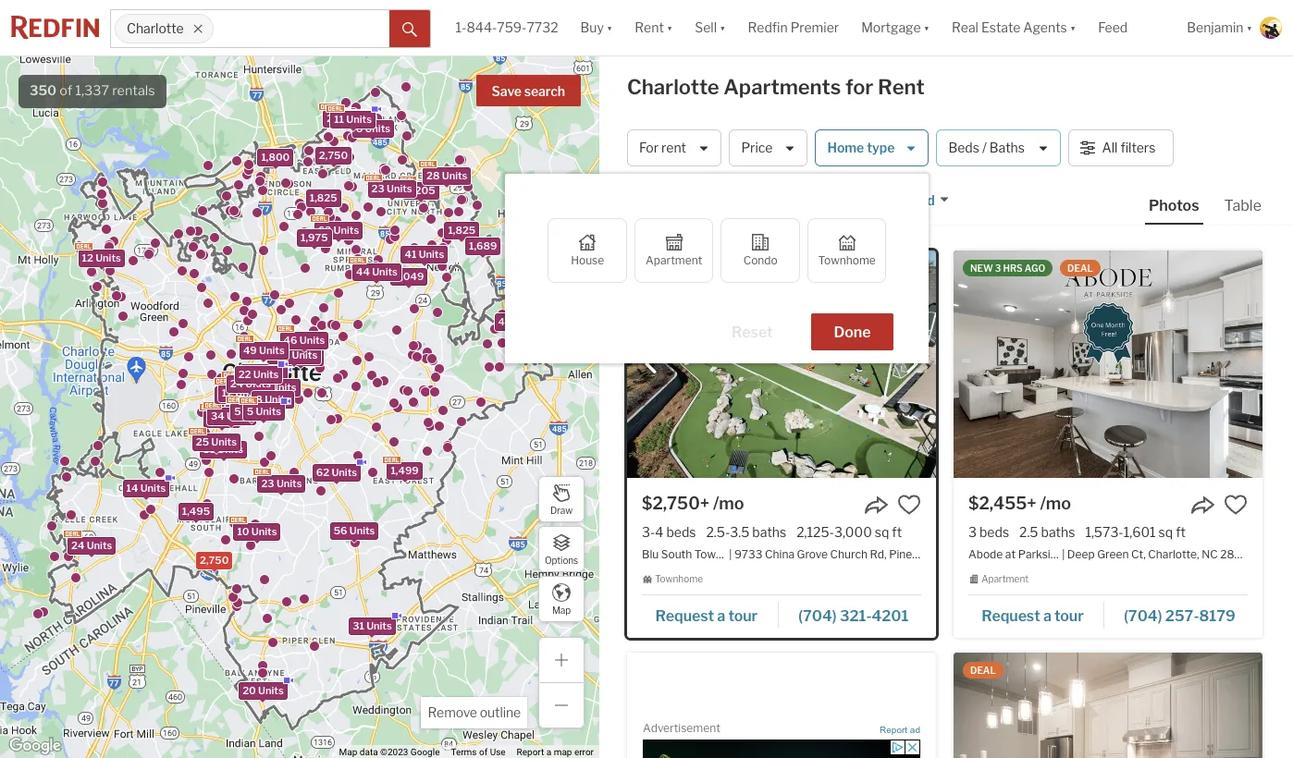 Task type: vqa. For each thing, say whether or not it's contained in the screenshot.
remove outline
yes



Task type: describe. For each thing, give the bounding box(es) containing it.
map data ©2023 google
[[339, 748, 440, 758]]

2 5 from the left
[[247, 405, 254, 418]]

2 vertical spatial 12 units
[[222, 386, 261, 399]]

use
[[490, 748, 506, 758]]

1 vertical spatial 15
[[223, 399, 234, 412]]

favorite button image
[[898, 493, 922, 517]]

ad
[[910, 725, 921, 736]]

benjamin ▾
[[1188, 20, 1253, 36]]

2 baths from the left
[[1042, 525, 1076, 540]]

16 units
[[204, 443, 243, 456]]

1 5 from the left
[[234, 405, 241, 418]]

$2,455+ /mo
[[969, 494, 1072, 514]]

townhomes
[[695, 548, 758, 562]]

draw
[[551, 505, 573, 516]]

10
[[237, 525, 249, 538]]

home type button
[[816, 130, 930, 167]]

1,975
[[301, 230, 328, 243]]

house
[[571, 254, 605, 267]]

31
[[353, 620, 364, 633]]

0 vertical spatial 23
[[372, 182, 385, 195]]

previous button image
[[642, 356, 661, 374]]

all filters
[[1103, 140, 1156, 156]]

2,580
[[208, 412, 237, 425]]

next button image
[[903, 356, 922, 374]]

1 vertical spatial 12 units
[[281, 351, 320, 363]]

1-844-759-7732 link
[[456, 20, 559, 36]]

19
[[225, 389, 236, 401]]

0 horizontal spatial 23 units
[[261, 477, 302, 490]]

rent inside rent ▾ dropdown button
[[635, 20, 664, 36]]

1-
[[456, 20, 467, 36]]

tour for $2,750+ /mo
[[729, 608, 758, 625]]

all filters button
[[1068, 130, 1174, 167]]

request a tour for $2,455+
[[982, 608, 1084, 625]]

170
[[272, 349, 290, 362]]

0 vertical spatial 24
[[327, 112, 340, 125]]

ft for $2,750+ /mo
[[892, 525, 902, 540]]

reset
[[732, 324, 773, 341]]

grove
[[797, 548, 828, 562]]

39 units
[[255, 381, 297, 394]]

photo of deep green ct, charlotte, nc 28269 image
[[954, 251, 1263, 478]]

2 nc from the left
[[1202, 548, 1219, 562]]

0 horizontal spatial 24 units
[[71, 539, 112, 552]]

option group containing house
[[548, 218, 887, 283]]

0 vertical spatial 24 units
[[327, 112, 368, 125]]

▾ for sell ▾
[[720, 20, 726, 36]]

(704) 257-8179 link
[[1105, 599, 1248, 631]]

170 units
[[272, 349, 318, 362]]

844-
[[467, 20, 497, 36]]

3-
[[642, 525, 655, 540]]

1 | from the left
[[729, 548, 732, 562]]

56 units
[[334, 524, 375, 537]]

photo of 6023 tindall park dr, charlotte, nc 28210 image
[[954, 653, 1263, 759]]

redfin
[[748, 20, 788, 36]]

273 units
[[218, 388, 265, 401]]

2 | from the left
[[1063, 548, 1065, 562]]

parkside
[[1019, 548, 1064, 562]]

abode
[[969, 548, 1003, 562]]

1 horizontal spatial 15
[[244, 366, 256, 379]]

report ad
[[880, 725, 921, 736]]

buy ▾
[[581, 20, 613, 36]]

321-
[[840, 608, 872, 625]]

apartment inside apartment checkbox
[[646, 254, 703, 267]]

3 for 3 units
[[230, 379, 237, 392]]

0 horizontal spatial deal
[[971, 665, 996, 676]]

▾ for rent ▾
[[667, 20, 673, 36]]

for
[[639, 140, 659, 156]]

7732
[[527, 20, 559, 36]]

4201
[[872, 608, 909, 625]]

photo of 9733 china grove church rd, pineville, nc 28134 image
[[627, 251, 937, 478]]

1 baths from the left
[[753, 525, 787, 540]]

south
[[661, 548, 692, 562]]

condo
[[744, 254, 778, 267]]

▾ for mortgage ▾
[[924, 20, 930, 36]]

options
[[545, 555, 578, 566]]

request a tour for $2,750+
[[656, 608, 758, 625]]

favorite button checkbox for $2,455+ /mo
[[1224, 493, 1248, 517]]

1 horizontal spatial 1,825
[[448, 223, 476, 236]]

of for terms
[[479, 748, 488, 758]]

1 nc from the left
[[938, 548, 954, 562]]

28134
[[957, 548, 990, 562]]

1,573-
[[1086, 525, 1124, 540]]

mortgage ▾ button
[[862, 0, 930, 56]]

rent
[[662, 140, 687, 156]]

china
[[765, 548, 795, 562]]

map for map
[[552, 605, 571, 616]]

19 units
[[225, 389, 264, 401]]

map for map data ©2023 google
[[339, 748, 358, 758]]

tour for $2,455+ /mo
[[1055, 608, 1084, 625]]

2 beds from the left
[[980, 525, 1010, 540]]

20
[[243, 685, 256, 698]]

1 5 units from the left
[[234, 405, 269, 418]]

56
[[334, 524, 347, 537]]

of for 350
[[60, 82, 72, 99]]

1 beds from the left
[[667, 525, 696, 540]]

church
[[831, 548, 868, 562]]

type
[[867, 140, 895, 156]]

34 units
[[211, 410, 252, 423]]

2 5 units from the left
[[247, 405, 281, 418]]

recommended
[[842, 193, 935, 209]]

sell ▾ button
[[695, 0, 726, 56]]

2,049
[[394, 270, 424, 282]]

premier
[[791, 20, 839, 36]]

charlotte,
[[1149, 548, 1200, 562]]

41
[[405, 248, 417, 261]]

green
[[1098, 548, 1129, 562]]

outline
[[480, 705, 521, 721]]

3,000
[[835, 525, 872, 540]]

remove charlotte image
[[193, 23, 204, 34]]

63 units
[[318, 223, 359, 236]]

apartments
[[724, 75, 841, 99]]

1 horizontal spatial 12
[[222, 386, 233, 399]]

40
[[498, 315, 512, 328]]

sell ▾ button
[[684, 0, 737, 56]]

$2,455+
[[969, 494, 1037, 514]]

sq for $2,455+ /mo
[[1159, 525, 1174, 540]]

273
[[218, 388, 238, 401]]

request for $2,750+
[[656, 608, 715, 625]]

49 units
[[243, 343, 285, 356]]

remove
[[428, 705, 477, 721]]

6 units
[[356, 122, 391, 135]]

6
[[356, 122, 363, 135]]

0 horizontal spatial townhome
[[655, 574, 703, 585]]

41 units
[[405, 248, 444, 261]]

1-844-759-7732
[[456, 20, 559, 36]]

350 of 1,337 rentals
[[30, 82, 155, 99]]

estate
[[982, 20, 1021, 36]]

error
[[575, 748, 594, 758]]

2,205
[[406, 184, 435, 197]]

2 vertical spatial 24
[[71, 539, 85, 552]]

user photo image
[[1260, 17, 1283, 39]]

©2023
[[380, 748, 408, 758]]



Task type: locate. For each thing, give the bounding box(es) containing it.
1 horizontal spatial map
[[552, 605, 571, 616]]

request a tour down blu south townhomes
[[656, 608, 758, 625]]

0 vertical spatial apartment
[[646, 254, 703, 267]]

49
[[243, 343, 257, 356]]

0 horizontal spatial |
[[729, 548, 732, 562]]

done button
[[811, 314, 894, 351]]

nc left 28269
[[1202, 548, 1219, 562]]

1 vertical spatial apartment
[[982, 574, 1029, 585]]

at
[[1006, 548, 1016, 562]]

0 horizontal spatial report
[[517, 748, 544, 758]]

None search field
[[214, 10, 389, 47]]

1 vertical spatial 24 units
[[230, 377, 271, 390]]

home type
[[828, 140, 895, 156]]

1 request from the left
[[656, 608, 715, 625]]

request a tour button down parkside
[[969, 601, 1105, 629]]

beds / baths button
[[937, 130, 1061, 167]]

map left data
[[339, 748, 358, 758]]

(704) for $2,750+ /mo
[[799, 608, 837, 625]]

favorite button checkbox up pineville,
[[898, 493, 922, 517]]

1 request a tour from the left
[[656, 608, 758, 625]]

6 ▾ from the left
[[1247, 20, 1253, 36]]

sq up charlotte,
[[1159, 525, 1174, 540]]

11 units
[[334, 113, 372, 125]]

31 units
[[353, 620, 392, 633]]

mortgage
[[862, 20, 921, 36]]

map down options
[[552, 605, 571, 616]]

charlotte up rent
[[627, 75, 720, 99]]

1 horizontal spatial /mo
[[1041, 494, 1072, 514]]

5
[[234, 405, 241, 418], [247, 405, 254, 418]]

ft for $2,455+ /mo
[[1176, 525, 1186, 540]]

map region
[[0, 0, 724, 759]]

5 units
[[234, 405, 269, 418], [247, 405, 281, 418]]

nc left 28134
[[938, 548, 954, 562]]

1 horizontal spatial nc
[[1202, 548, 1219, 562]]

of right 350
[[60, 82, 72, 99]]

sq up rd,
[[875, 525, 890, 540]]

0 vertical spatial 3
[[996, 263, 1002, 274]]

dialog containing reset
[[506, 174, 930, 364]]

(704) left 257-
[[1124, 608, 1163, 625]]

2 ft from the left
[[1176, 525, 1186, 540]]

sell ▾
[[695, 20, 726, 36]]

11
[[334, 113, 344, 125]]

1 horizontal spatial request a tour button
[[969, 601, 1105, 629]]

5 down 273 units
[[234, 405, 241, 418]]

1 ft from the left
[[892, 525, 902, 540]]

3 for 3 beds
[[969, 525, 977, 540]]

1 horizontal spatial |
[[1063, 548, 1065, 562]]

a for $2,455+
[[1044, 608, 1052, 625]]

1 vertical spatial 3
[[230, 379, 237, 392]]

3-4 beds
[[642, 525, 696, 540]]

favorite button checkbox up 28269
[[1224, 493, 1248, 517]]

0 horizontal spatial request a tour button
[[642, 601, 779, 629]]

request a tour
[[656, 608, 758, 625], [982, 608, 1084, 625]]

3 inside map region
[[230, 379, 237, 392]]

photos
[[1149, 197, 1200, 215]]

/mo for $2,750+ /mo
[[713, 494, 745, 514]]

report for report ad
[[880, 725, 908, 736]]

23 up 10 units
[[261, 477, 274, 490]]

25 units
[[196, 436, 237, 449]]

2 horizontal spatial 3
[[996, 263, 1002, 274]]

option group
[[548, 218, 887, 283]]

1 vertical spatial 23
[[261, 477, 274, 490]]

40 units
[[498, 315, 540, 328]]

charlotte for charlotte apartments for rent
[[627, 75, 720, 99]]

buy ▾ button
[[570, 0, 624, 56]]

257-
[[1166, 608, 1200, 625]]

1 vertical spatial rent
[[878, 75, 925, 99]]

2.5 baths
[[1020, 525, 1076, 540]]

tour down the 9733
[[729, 608, 758, 625]]

0 vertical spatial of
[[60, 82, 72, 99]]

benjamin
[[1188, 20, 1244, 36]]

apartment
[[646, 254, 703, 267], [982, 574, 1029, 585]]

46 units
[[284, 334, 325, 346]]

▾ right "agents"
[[1070, 20, 1076, 36]]

0 vertical spatial 12 units
[[82, 251, 121, 264]]

15 up 3 units
[[244, 366, 256, 379]]

▾ left user photo
[[1247, 20, 1253, 36]]

2 horizontal spatial a
[[1044, 608, 1052, 625]]

rent right buy ▾
[[635, 20, 664, 36]]

0 horizontal spatial nc
[[938, 548, 954, 562]]

1 vertical spatial charlotte
[[627, 75, 720, 99]]

(704) left 321-
[[799, 608, 837, 625]]

/mo up '2.5-'
[[713, 494, 745, 514]]

1 vertical spatial 23 units
[[261, 477, 302, 490]]

1,825 up 1,689
[[448, 223, 476, 236]]

5 ▾ from the left
[[1070, 20, 1076, 36]]

44 units
[[356, 265, 398, 278]]

google image
[[5, 735, 66, 759]]

1 horizontal spatial baths
[[1042, 525, 1076, 540]]

2 horizontal spatial 12
[[281, 351, 293, 363]]

23 units left 62
[[261, 477, 302, 490]]

mortgage ▾ button
[[851, 0, 941, 56]]

submit search image
[[402, 22, 417, 37]]

2 (704) from the left
[[1124, 608, 1163, 625]]

abode at parkside | deep green ct, charlotte, nc 28269
[[969, 548, 1256, 562]]

1,573-1,601 sq ft
[[1086, 525, 1186, 540]]

0 vertical spatial rent
[[635, 20, 664, 36]]

1 horizontal spatial 24 units
[[230, 377, 271, 390]]

1 vertical spatial townhome
[[655, 574, 703, 585]]

| left the 9733
[[729, 548, 732, 562]]

buy
[[581, 20, 604, 36]]

15 units
[[244, 366, 284, 379], [223, 399, 262, 412]]

of left use
[[479, 748, 488, 758]]

2 /mo from the left
[[1041, 494, 1072, 514]]

1 horizontal spatial of
[[479, 748, 488, 758]]

1 vertical spatial 24
[[230, 377, 243, 390]]

blu south townhomes
[[642, 548, 758, 562]]

▾ for buy ▾
[[607, 20, 613, 36]]

charlotte left remove charlotte icon
[[127, 21, 184, 36]]

0 vertical spatial 1,825
[[310, 191, 337, 204]]

photos button
[[1146, 196, 1221, 225]]

1 horizontal spatial a
[[718, 608, 726, 625]]

1 horizontal spatial favorite button checkbox
[[1224, 493, 1248, 517]]

1 horizontal spatial tour
[[1055, 608, 1084, 625]]

draw button
[[539, 477, 585, 523]]

759-
[[497, 20, 527, 36]]

rent right for at top right
[[878, 75, 925, 99]]

1 vertical spatial map
[[339, 748, 358, 758]]

request down south
[[656, 608, 715, 625]]

5 left 8
[[247, 405, 254, 418]]

baths up parkside
[[1042, 525, 1076, 540]]

▾ left "sell"
[[667, 20, 673, 36]]

1 horizontal spatial 23 units
[[372, 182, 412, 195]]

1 horizontal spatial 12 units
[[222, 386, 261, 399]]

39
[[255, 381, 269, 394]]

sq
[[875, 525, 890, 540], [1159, 525, 1174, 540]]

0 horizontal spatial tour
[[729, 608, 758, 625]]

0 horizontal spatial baths
[[753, 525, 787, 540]]

report inside report ad 'button'
[[880, 725, 908, 736]]

1 request a tour button from the left
[[642, 601, 779, 629]]

1 horizontal spatial 3
[[969, 525, 977, 540]]

2 request a tour from the left
[[982, 608, 1084, 625]]

remove outline button
[[422, 698, 527, 729]]

0 vertical spatial deal
[[1068, 263, 1094, 274]]

recommended button
[[839, 192, 950, 210]]

0 vertical spatial 12
[[82, 251, 93, 264]]

favorite button image
[[1224, 493, 1248, 517]]

12
[[82, 251, 93, 264], [281, 351, 293, 363], [222, 386, 233, 399]]

Condo checkbox
[[721, 218, 800, 283]]

favorite button checkbox
[[898, 493, 922, 517], [1224, 493, 1248, 517]]

▾ for benjamin ▾
[[1247, 20, 1253, 36]]

favorite button checkbox for $2,750+ /mo
[[898, 493, 922, 517]]

rent ▾ button
[[624, 0, 684, 56]]

0 horizontal spatial 12
[[82, 251, 93, 264]]

10 units
[[237, 525, 277, 538]]

beds right the 4
[[667, 525, 696, 540]]

1 horizontal spatial report
[[880, 725, 908, 736]]

a left map
[[547, 748, 552, 758]]

(704)
[[799, 608, 837, 625], [1124, 608, 1163, 625]]

0 horizontal spatial beds
[[667, 525, 696, 540]]

23 left 2,205
[[372, 182, 385, 195]]

request a tour button for $2,750+
[[642, 601, 779, 629]]

report left map
[[517, 748, 544, 758]]

2 ▾ from the left
[[667, 20, 673, 36]]

1 horizontal spatial 2,750
[[319, 148, 348, 161]]

4 ▾ from the left
[[924, 20, 930, 36]]

1 horizontal spatial apartment
[[982, 574, 1029, 585]]

Townhome checkbox
[[808, 218, 887, 283]]

0 horizontal spatial 12 units
[[82, 251, 121, 264]]

2 horizontal spatial 24 units
[[327, 112, 368, 125]]

0 vertical spatial 2,750
[[319, 148, 348, 161]]

1 horizontal spatial rent
[[878, 75, 925, 99]]

5 units down 39
[[247, 405, 281, 418]]

real estate agents ▾ link
[[952, 0, 1076, 56]]

(704) for $2,455+ /mo
[[1124, 608, 1163, 625]]

3 beds
[[969, 525, 1010, 540]]

mortgage ▾
[[862, 20, 930, 36]]

townhome
[[819, 254, 876, 267], [655, 574, 703, 585]]

ad region
[[643, 741, 921, 759]]

1 vertical spatial 1,825
[[448, 223, 476, 236]]

5 units down 19 units
[[234, 405, 269, 418]]

0 horizontal spatial rent
[[635, 20, 664, 36]]

0 horizontal spatial favorite button checkbox
[[898, 493, 922, 517]]

real
[[952, 20, 979, 36]]

tour down deep
[[1055, 608, 1084, 625]]

1 ▾ from the left
[[607, 20, 613, 36]]

real estate agents ▾
[[952, 20, 1076, 36]]

1 vertical spatial 2,750
[[200, 554, 229, 567]]

options button
[[539, 527, 585, 573]]

1 horizontal spatial request
[[982, 608, 1041, 625]]

0 vertical spatial 15
[[244, 366, 256, 379]]

2 request a tour button from the left
[[969, 601, 1105, 629]]

0 vertical spatial 15 units
[[244, 366, 284, 379]]

0 vertical spatial 23 units
[[372, 182, 412, 195]]

apartment down at
[[982, 574, 1029, 585]]

report left the "ad"
[[880, 725, 908, 736]]

1 horizontal spatial ft
[[1176, 525, 1186, 540]]

townhome inside townhome option
[[819, 254, 876, 267]]

0 horizontal spatial apartment
[[646, 254, 703, 267]]

report a map error link
[[517, 748, 594, 758]]

3 ▾ from the left
[[720, 20, 726, 36]]

1 vertical spatial deal
[[971, 665, 996, 676]]

0 horizontal spatial request
[[656, 608, 715, 625]]

/mo
[[713, 494, 745, 514], [1041, 494, 1072, 514]]

2 horizontal spatial 12 units
[[281, 351, 320, 363]]

new
[[971, 263, 994, 274]]

report for report a map error
[[517, 748, 544, 758]]

0 horizontal spatial /mo
[[713, 494, 745, 514]]

0 horizontal spatial charlotte
[[127, 21, 184, 36]]

redfin premier
[[748, 20, 839, 36]]

0 horizontal spatial request a tour
[[656, 608, 758, 625]]

2 vertical spatial 24 units
[[71, 539, 112, 552]]

request down at
[[982, 608, 1041, 625]]

request a tour down parkside
[[982, 608, 1084, 625]]

0 horizontal spatial 2,750
[[200, 554, 229, 567]]

a down townhomes at the bottom
[[718, 608, 726, 625]]

0 horizontal spatial 15
[[223, 399, 234, 412]]

| 9733 china grove church rd, pineville, nc 28134
[[729, 548, 990, 562]]

request a tour button
[[642, 601, 779, 629], [969, 601, 1105, 629]]

a for $2,750+
[[718, 608, 726, 625]]

2,125-3,000 sq ft
[[797, 525, 902, 540]]

Apartment checkbox
[[635, 218, 714, 283]]

14
[[126, 481, 138, 494]]

3 units
[[230, 379, 264, 392]]

(704) 321-4201
[[799, 608, 909, 625]]

1 tour from the left
[[729, 608, 758, 625]]

buy ▾ button
[[581, 0, 613, 56]]

House checkbox
[[548, 218, 627, 283]]

/mo for $2,455+ /mo
[[1041, 494, 1072, 514]]

apartment right house
[[646, 254, 703, 267]]

0 horizontal spatial (704)
[[799, 608, 837, 625]]

0 vertical spatial charlotte
[[127, 21, 184, 36]]

0 horizontal spatial map
[[339, 748, 358, 758]]

map inside button
[[552, 605, 571, 616]]

8179
[[1200, 608, 1236, 625]]

request a tour button down blu south townhomes
[[642, 601, 779, 629]]

1,825 up 63 at the left top of page
[[310, 191, 337, 204]]

2,750 down 11
[[319, 148, 348, 161]]

2 request from the left
[[982, 608, 1041, 625]]

2 vertical spatial 12
[[222, 386, 233, 399]]

|
[[729, 548, 732, 562], [1063, 548, 1065, 562]]

2
[[248, 373, 254, 386]]

price
[[742, 140, 773, 156]]

2,750 down 1,495
[[200, 554, 229, 567]]

1 horizontal spatial deal
[[1068, 263, 1094, 274]]

request
[[656, 608, 715, 625], [982, 608, 1041, 625]]

request a tour button for $2,455+
[[969, 601, 1105, 629]]

pineville,
[[889, 548, 936, 562]]

1 (704) from the left
[[799, 608, 837, 625]]

24 units
[[327, 112, 368, 125], [230, 377, 271, 390], [71, 539, 112, 552]]

0 horizontal spatial ft
[[892, 525, 902, 540]]

sq for $2,750+ /mo
[[875, 525, 890, 540]]

/mo up 2.5 baths
[[1041, 494, 1072, 514]]

▾ right buy
[[607, 20, 613, 36]]

2 favorite button checkbox from the left
[[1224, 493, 1248, 517]]

(704) 257-8179
[[1124, 608, 1236, 625]]

1 horizontal spatial beds
[[980, 525, 1010, 540]]

1 horizontal spatial charlotte
[[627, 75, 720, 99]]

real estate agents ▾ button
[[941, 0, 1088, 56]]

ft up charlotte,
[[1176, 525, 1186, 540]]

charlotte apartments for rent
[[627, 75, 925, 99]]

8 units
[[256, 393, 290, 406]]

0 horizontal spatial sq
[[875, 525, 890, 540]]

1 horizontal spatial 24
[[230, 377, 243, 390]]

dialog
[[506, 174, 930, 364]]

terms
[[451, 748, 477, 758]]

request for $2,455+
[[982, 608, 1041, 625]]

1 /mo from the left
[[713, 494, 745, 514]]

| left deep
[[1063, 548, 1065, 562]]

0 horizontal spatial 1,825
[[310, 191, 337, 204]]

for rent button
[[627, 130, 722, 167]]

1 vertical spatial report
[[517, 748, 544, 758]]

townhome down south
[[655, 574, 703, 585]]

23 units down 6 units
[[372, 182, 412, 195]]

a down parkside
[[1044, 608, 1052, 625]]

rent
[[635, 20, 664, 36], [878, 75, 925, 99]]

1 vertical spatial 15 units
[[223, 399, 262, 412]]

1 sq from the left
[[875, 525, 890, 540]]

▾ right mortgage
[[924, 20, 930, 36]]

63
[[318, 223, 332, 236]]

2 units
[[248, 373, 282, 386]]

townhome up the "done" button
[[819, 254, 876, 267]]

1 horizontal spatial 23
[[372, 182, 385, 195]]

3.5
[[730, 525, 750, 540]]

beds up abode
[[980, 525, 1010, 540]]

advertisement
[[643, 722, 721, 736]]

home
[[828, 140, 865, 156]]

1 favorite button checkbox from the left
[[898, 493, 922, 517]]

2 vertical spatial 3
[[969, 525, 977, 540]]

2 sq from the left
[[1159, 525, 1174, 540]]

1 vertical spatial 12
[[281, 351, 293, 363]]

baths up china
[[753, 525, 787, 540]]

1 horizontal spatial 5
[[247, 405, 254, 418]]

feed
[[1099, 20, 1128, 36]]

0 horizontal spatial 3
[[230, 379, 237, 392]]

ft up pineville,
[[892, 525, 902, 540]]

2 tour from the left
[[1055, 608, 1084, 625]]

▾ right "sell"
[[720, 20, 726, 36]]

1 horizontal spatial sq
[[1159, 525, 1174, 540]]

1 vertical spatial of
[[479, 748, 488, 758]]

0 horizontal spatial a
[[547, 748, 552, 758]]

1 horizontal spatial request a tour
[[982, 608, 1084, 625]]

charlotte for charlotte
[[127, 21, 184, 36]]

baths
[[990, 140, 1025, 156]]

for rent
[[639, 140, 687, 156]]

15 up 2,580
[[223, 399, 234, 412]]

0 vertical spatial map
[[552, 605, 571, 616]]



